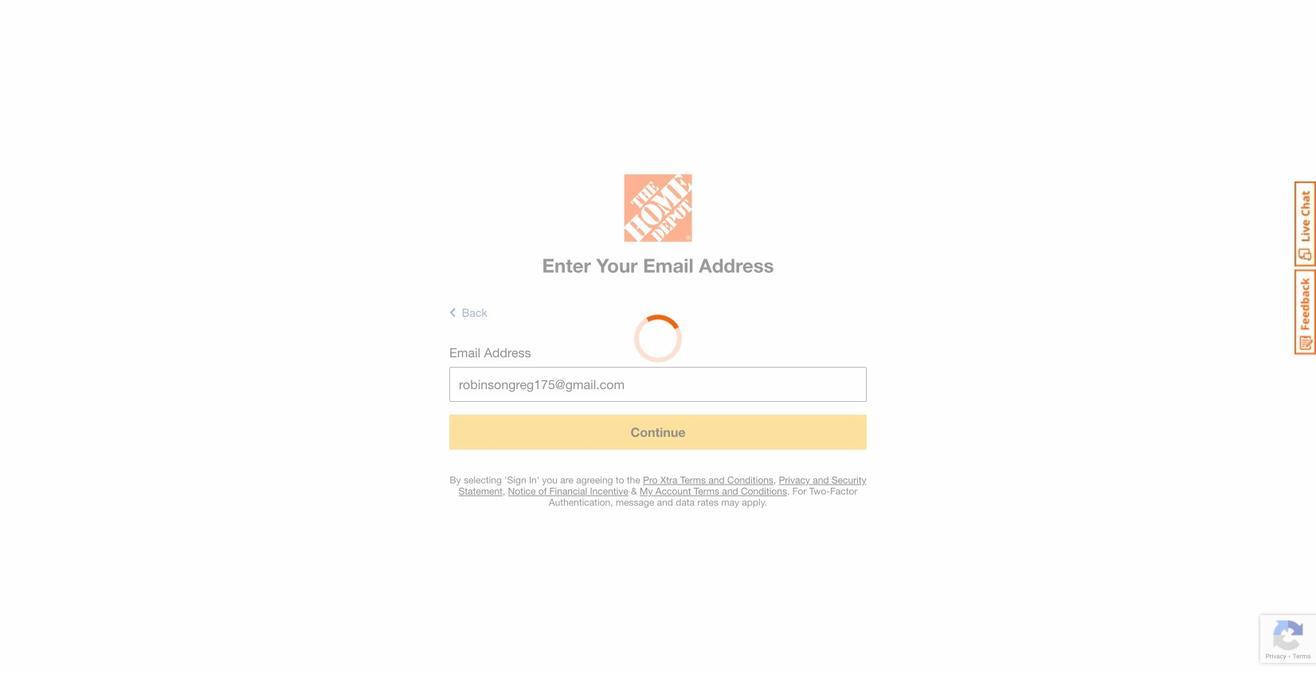 Task type: describe. For each thing, give the bounding box(es) containing it.
thd logo image
[[624, 174, 692, 246]]

feedback link image
[[1295, 269, 1316, 355]]

back arrow image
[[449, 306, 456, 320]]

live chat image
[[1295, 182, 1316, 267]]



Task type: locate. For each thing, give the bounding box(es) containing it.
None email field
[[449, 367, 867, 402]]



Task type: vqa. For each thing, say whether or not it's contained in the screenshot.
live chat image
yes



